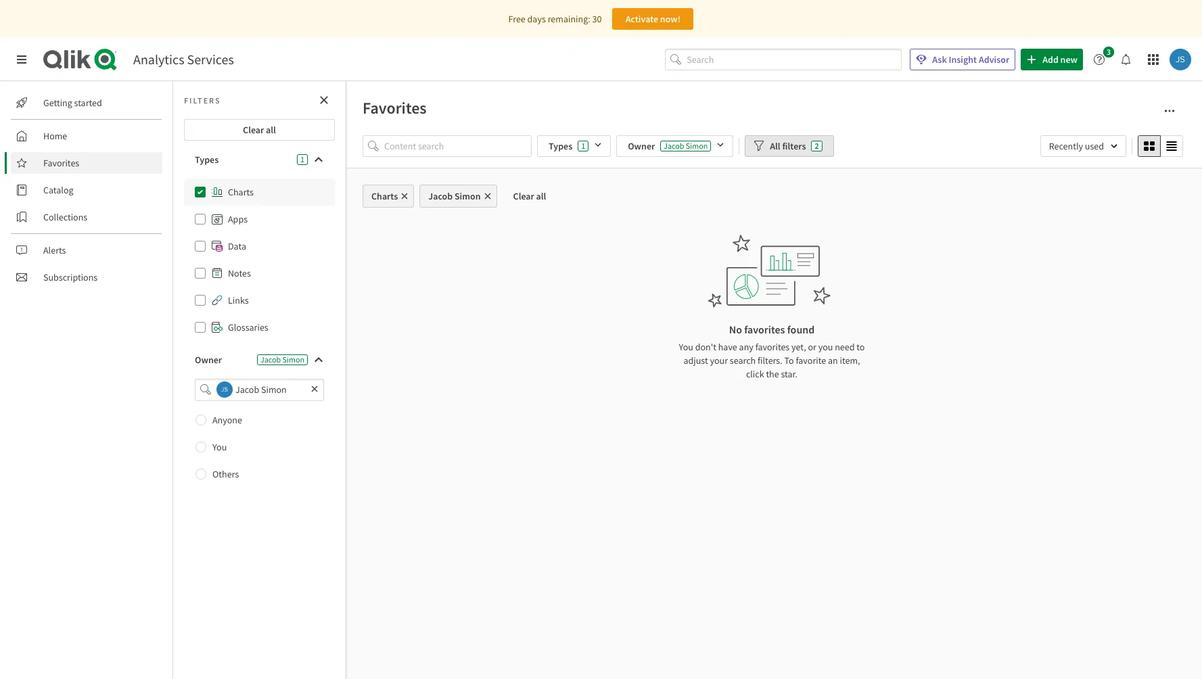 Task type: describe. For each thing, give the bounding box(es) containing it.
charts button
[[363, 185, 414, 208]]

you inside owner 'option group'
[[212, 441, 227, 453]]

getting started link
[[11, 92, 162, 114]]

more actions image
[[1164, 106, 1175, 116]]

0 vertical spatial clear all button
[[184, 119, 335, 141]]

all
[[770, 140, 781, 152]]

0 vertical spatial clear
[[243, 124, 264, 136]]

services
[[187, 51, 234, 68]]

1 vertical spatial favorites
[[756, 341, 790, 353]]

owner option group
[[184, 406, 335, 488]]

favorite
[[796, 355, 826, 367]]

home
[[43, 130, 67, 142]]

alerts
[[43, 244, 66, 256]]

filters region
[[363, 133, 1186, 160]]

catalog link
[[11, 179, 162, 201]]

analytics services
[[133, 51, 234, 68]]

add new button
[[1021, 49, 1083, 70]]

all for the right the clear all button
[[536, 190, 546, 202]]

activate
[[626, 13, 658, 25]]

to
[[857, 341, 865, 353]]

yet,
[[792, 341, 806, 353]]

the
[[766, 368, 779, 380]]

click
[[746, 368, 764, 380]]

you
[[818, 341, 833, 353]]

no favorites found you don't have any favorites yet, or you need to adjust your search filters. to favorite an item, click the star.
[[679, 323, 865, 380]]

collections link
[[11, 206, 162, 228]]

free days remaining: 30
[[509, 13, 602, 25]]

have
[[718, 341, 737, 353]]

used
[[1085, 140, 1104, 152]]

types inside "filters" region
[[549, 140, 573, 152]]

filters
[[184, 95, 221, 105]]

item,
[[840, 355, 860, 367]]

charts inside charts button
[[371, 190, 398, 202]]

all filters
[[770, 140, 806, 152]]

recently
[[1049, 140, 1083, 152]]

started
[[74, 97, 102, 109]]

jacob inside "filters" region
[[664, 141, 684, 151]]

your
[[710, 355, 728, 367]]

don't
[[695, 341, 716, 353]]

switch view group
[[1138, 135, 1183, 157]]

notes
[[228, 267, 251, 279]]

getting started
[[43, 97, 102, 109]]

any
[[739, 341, 754, 353]]

no
[[729, 323, 742, 336]]

ask insight advisor
[[933, 53, 1010, 66]]

new
[[1061, 53, 1078, 66]]

add
[[1043, 53, 1059, 66]]

searchbar element
[[665, 49, 902, 71]]

to
[[785, 355, 794, 367]]

0 horizontal spatial 1
[[300, 154, 304, 164]]

favorites link
[[11, 152, 162, 174]]



Task type: locate. For each thing, give the bounding box(es) containing it.
2 vertical spatial jacob simon
[[261, 355, 304, 365]]

simon
[[686, 141, 708, 151], [455, 190, 481, 202], [283, 355, 304, 365]]

catalog
[[43, 184, 73, 196]]

ask
[[933, 53, 947, 66]]

1 vertical spatial clear all button
[[502, 185, 557, 208]]

1 horizontal spatial you
[[679, 341, 693, 353]]

others
[[212, 468, 239, 480]]

you up 'others'
[[212, 441, 227, 453]]

jacob simon image
[[1170, 49, 1192, 70]]

subscriptions link
[[11, 267, 162, 288]]

adjust
[[684, 355, 708, 367]]

1 horizontal spatial types
[[549, 140, 573, 152]]

days
[[527, 13, 546, 25]]

0 vertical spatial jacob simon
[[664, 141, 708, 151]]

1 horizontal spatial clear
[[513, 190, 534, 202]]

all
[[266, 124, 276, 136], [536, 190, 546, 202]]

2 horizontal spatial simon
[[686, 141, 708, 151]]

apps
[[228, 213, 248, 225]]

analytics services element
[[133, 51, 234, 68]]

jacob simon inside "filters" region
[[664, 141, 708, 151]]

0 vertical spatial favorites
[[744, 323, 785, 336]]

close sidebar menu image
[[16, 54, 27, 65]]

alerts link
[[11, 240, 162, 261]]

0 vertical spatial you
[[679, 341, 693, 353]]

1 horizontal spatial owner
[[628, 140, 655, 152]]

3
[[1107, 47, 1111, 57]]

remaining:
[[548, 13, 590, 25]]

activate now!
[[626, 13, 681, 25]]

or
[[808, 341, 817, 353]]

0 horizontal spatial clear
[[243, 124, 264, 136]]

Content search text field
[[384, 135, 532, 157]]

data
[[228, 240, 246, 252]]

clear all
[[243, 124, 276, 136], [513, 190, 546, 202]]

1 horizontal spatial clear all button
[[502, 185, 557, 208]]

clear all for the right the clear all button
[[513, 190, 546, 202]]

1 horizontal spatial jacob simon
[[428, 190, 481, 202]]

owner inside "filters" region
[[628, 140, 655, 152]]

0 vertical spatial clear all
[[243, 124, 276, 136]]

found
[[787, 323, 815, 336]]

0 horizontal spatial clear all button
[[184, 119, 335, 141]]

0 vertical spatial all
[[266, 124, 276, 136]]

types
[[549, 140, 573, 152], [195, 154, 219, 166]]

0 vertical spatial jacob
[[664, 141, 684, 151]]

simon inside button
[[455, 190, 481, 202]]

add new
[[1043, 53, 1078, 66]]

1 horizontal spatial clear all
[[513, 190, 546, 202]]

charts
[[228, 186, 254, 198], [371, 190, 398, 202]]

favorites inside navigation pane element
[[43, 157, 79, 169]]

0 vertical spatial types
[[549, 140, 573, 152]]

None field
[[184, 379, 335, 401]]

0 horizontal spatial simon
[[283, 355, 304, 365]]

1 horizontal spatial jacob
[[428, 190, 453, 202]]

2
[[815, 141, 819, 151]]

Recently used field
[[1040, 135, 1127, 157]]

2 horizontal spatial jacob
[[664, 141, 684, 151]]

2 vertical spatial jacob
[[261, 355, 281, 365]]

insight
[[949, 53, 977, 66]]

jacob simon button
[[420, 185, 497, 208]]

clear all for topmost the clear all button
[[243, 124, 276, 136]]

navigation pane element
[[0, 87, 173, 294]]

star.
[[781, 368, 798, 380]]

an
[[828, 355, 838, 367]]

0 horizontal spatial favorites
[[43, 157, 79, 169]]

0 vertical spatial simon
[[686, 141, 708, 151]]

links
[[228, 294, 249, 307]]

2 vertical spatial simon
[[283, 355, 304, 365]]

analytics
[[133, 51, 184, 68]]

free
[[509, 13, 526, 25]]

favorites
[[744, 323, 785, 336], [756, 341, 790, 353]]

0 vertical spatial 1
[[581, 141, 585, 151]]

1 vertical spatial jacob
[[428, 190, 453, 202]]

now!
[[660, 13, 681, 25]]

1 horizontal spatial favorites
[[363, 97, 427, 118]]

1 vertical spatial favorites
[[43, 157, 79, 169]]

you
[[679, 341, 693, 353], [212, 441, 227, 453]]

activate now! link
[[613, 8, 694, 30]]

you up adjust
[[679, 341, 693, 353]]

all for topmost the clear all button
[[266, 124, 276, 136]]

3 button
[[1089, 47, 1118, 70]]

0 horizontal spatial you
[[212, 441, 227, 453]]

simon inside "filters" region
[[686, 141, 708, 151]]

1 vertical spatial types
[[195, 154, 219, 166]]

0 horizontal spatial jacob
[[261, 355, 281, 365]]

1 inside "filters" region
[[581, 141, 585, 151]]

1 horizontal spatial all
[[536, 190, 546, 202]]

1
[[581, 141, 585, 151], [300, 154, 304, 164]]

ask insight advisor button
[[910, 49, 1016, 70]]

jacob
[[664, 141, 684, 151], [428, 190, 453, 202], [261, 355, 281, 365]]

1 vertical spatial 1
[[300, 154, 304, 164]]

getting
[[43, 97, 72, 109]]

avatar image
[[217, 382, 233, 398]]

0 vertical spatial owner
[[628, 140, 655, 152]]

0 horizontal spatial types
[[195, 154, 219, 166]]

you inside the no favorites found you don't have any favorites yet, or you need to adjust your search filters. to favorite an item, click the star.
[[679, 341, 693, 353]]

1 vertical spatial simon
[[455, 190, 481, 202]]

1 vertical spatial clear
[[513, 190, 534, 202]]

None text field
[[233, 379, 308, 401]]

jacob simon
[[664, 141, 708, 151], [428, 190, 481, 202], [261, 355, 304, 365]]

30
[[592, 13, 602, 25]]

favorites
[[363, 97, 427, 118], [43, 157, 79, 169]]

0 vertical spatial favorites
[[363, 97, 427, 118]]

favorites up "any"
[[744, 323, 785, 336]]

anyone
[[212, 414, 242, 426]]

recently used
[[1049, 140, 1104, 152]]

0 horizontal spatial all
[[266, 124, 276, 136]]

collections
[[43, 211, 87, 223]]

1 vertical spatial all
[[536, 190, 546, 202]]

1 horizontal spatial simon
[[455, 190, 481, 202]]

Search text field
[[687, 49, 902, 71]]

filters.
[[758, 355, 783, 367]]

1 horizontal spatial charts
[[371, 190, 398, 202]]

1 vertical spatial owner
[[195, 354, 222, 366]]

clear
[[243, 124, 264, 136], [513, 190, 534, 202]]

advisor
[[979, 53, 1010, 66]]

owner
[[628, 140, 655, 152], [195, 354, 222, 366]]

jacob inside button
[[428, 190, 453, 202]]

0 horizontal spatial clear all
[[243, 124, 276, 136]]

0 horizontal spatial owner
[[195, 354, 222, 366]]

1 vertical spatial you
[[212, 441, 227, 453]]

search
[[730, 355, 756, 367]]

need
[[835, 341, 855, 353]]

0 horizontal spatial charts
[[228, 186, 254, 198]]

1 horizontal spatial 1
[[581, 141, 585, 151]]

clear all button
[[184, 119, 335, 141], [502, 185, 557, 208]]

glossaries
[[228, 321, 268, 334]]

2 horizontal spatial jacob simon
[[664, 141, 708, 151]]

filters
[[782, 140, 806, 152]]

favorites up filters.
[[756, 341, 790, 353]]

1 vertical spatial jacob simon
[[428, 190, 481, 202]]

jacob simon inside button
[[428, 190, 481, 202]]

subscriptions
[[43, 271, 98, 283]]

home link
[[11, 125, 162, 147]]

1 vertical spatial clear all
[[513, 190, 546, 202]]

0 horizontal spatial jacob simon
[[261, 355, 304, 365]]



Task type: vqa. For each thing, say whether or not it's contained in the screenshot.
2nd Last
no



